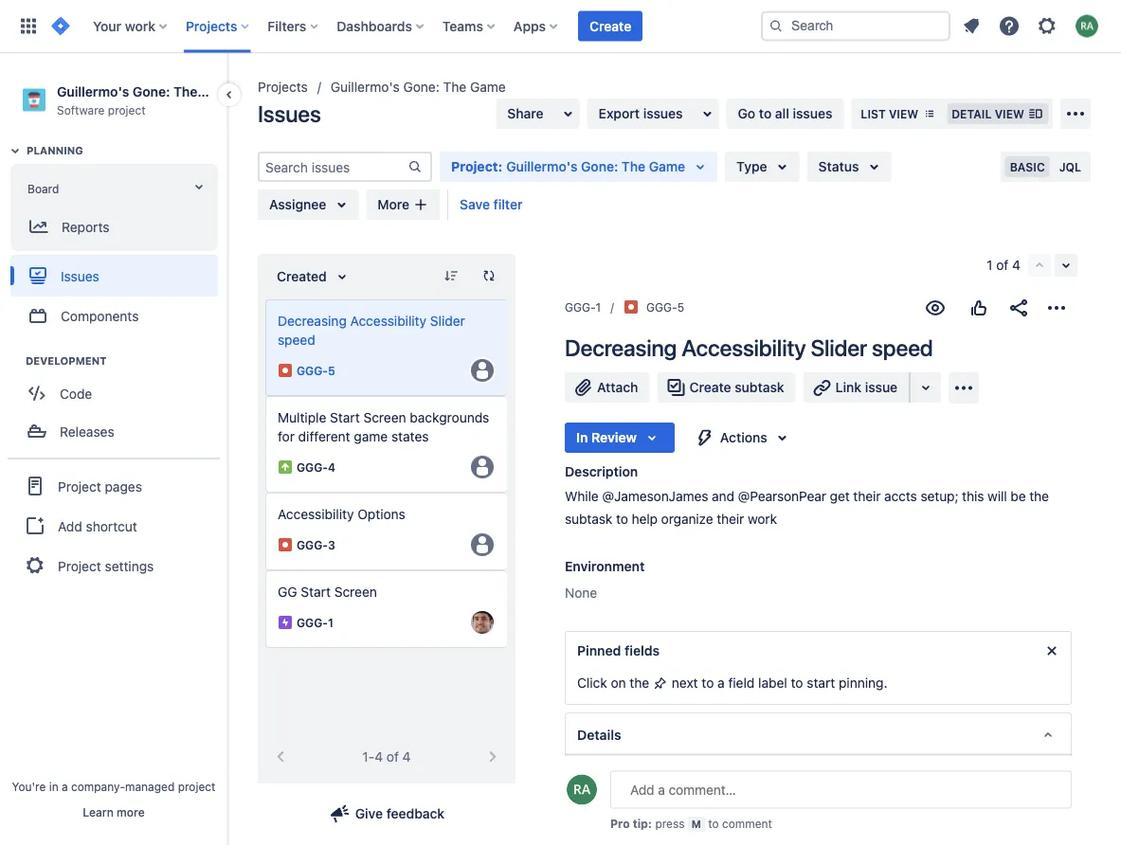 Task type: vqa. For each thing, say whether or not it's contained in the screenshot.
list item
no



Task type: describe. For each thing, give the bounding box(es) containing it.
addicon image
[[413, 197, 429, 212]]

setup;
[[921, 489, 959, 504]]

2 vertical spatial accessibility
[[278, 507, 354, 522]]

:
[[498, 159, 502, 174]]

1 horizontal spatial issues
[[258, 100, 321, 127]]

work inside 'popup button'
[[125, 18, 155, 34]]

review
[[591, 430, 637, 445]]

bug element containing decreasing accessibility slider speed
[[265, 299, 508, 396]]

gg start screen
[[278, 584, 377, 600]]

projects for projects link
[[258, 79, 308, 95]]

reports
[[62, 219, 109, 234]]

help image
[[998, 15, 1021, 37]]

create button
[[578, 11, 643, 41]]

pinned fields
[[577, 643, 660, 659]]

import and bulk change issues image
[[1064, 102, 1087, 125]]

accessibility inside decreasing accessibility slider speed
[[350, 313, 427, 329]]

teams
[[442, 18, 483, 34]]

in review button
[[565, 423, 675, 453]]

to right m
[[708, 817, 719, 831]]

apps button
[[508, 11, 565, 41]]

bug image
[[624, 300, 639, 315]]

copy link to issue image
[[681, 299, 696, 315]]

view for detail view
[[995, 107, 1024, 120]]

next
[[672, 675, 698, 691]]

primary element
[[11, 0, 761, 53]]

open share dialog image
[[557, 102, 580, 125]]

in
[[576, 430, 588, 445]]

1-
[[362, 749, 375, 765]]

help
[[632, 511, 658, 527]]

view for list view
[[889, 107, 919, 120]]

actions
[[720, 430, 767, 445]]

click on the
[[577, 675, 653, 691]]

list view
[[861, 107, 919, 120]]

press
[[655, 817, 685, 831]]

feedback
[[386, 806, 445, 822]]

development
[[26, 355, 107, 367]]

projects for projects popup button
[[186, 18, 237, 34]]

export issues
[[599, 106, 683, 121]]

share
[[507, 106, 544, 121]]

learn more
[[83, 806, 145, 819]]

reports link
[[14, 206, 214, 248]]

be
[[1011, 489, 1026, 504]]

in
[[49, 780, 58, 793]]

1 vertical spatial of
[[387, 749, 399, 765]]

improvement element
[[265, 396, 508, 493]]

pro tip: press m to comment
[[610, 817, 772, 831]]

ggg- for multiple start screen backgrounds for different game states
[[297, 461, 328, 474]]

jql
[[1059, 160, 1081, 173]]

1 horizontal spatial 1
[[596, 300, 601, 314]]

ggg- inside ggg-1 link
[[565, 300, 596, 314]]

to right next
[[702, 675, 714, 691]]

pages
[[105, 478, 142, 494]]

give
[[355, 806, 383, 822]]

start for gg
[[301, 584, 331, 600]]

create subtask
[[689, 380, 784, 395]]

share button
[[496, 99, 580, 129]]

releases
[[60, 423, 114, 439]]

issues inside planning group
[[61, 268, 99, 284]]

ggg-1 inside epic element
[[297, 616, 333, 629]]

description
[[565, 464, 638, 480]]

details
[[577, 727, 621, 743]]

label
[[758, 675, 787, 691]]

actions button
[[682, 423, 805, 453]]

ggg-5 link
[[646, 298, 684, 317]]

3
[[328, 538, 335, 552]]

pinning.
[[839, 675, 888, 691]]

1 inside epic element
[[328, 616, 333, 629]]

save filter button
[[448, 190, 534, 220]]

add app image
[[953, 377, 975, 399]]

1 vertical spatial slider
[[811, 335, 867, 361]]

you're
[[12, 780, 46, 793]]

Search issues text field
[[260, 154, 408, 180]]

guillermo's gone: the game software project
[[57, 83, 238, 116]]

1 horizontal spatial speed
[[872, 335, 933, 361]]

assign
[[738, 801, 779, 817]]

4 up share icon
[[1012, 257, 1021, 273]]

2 issues from the left
[[793, 106, 832, 121]]

pro
[[610, 817, 630, 831]]

notifications image
[[960, 15, 983, 37]]

status button
[[807, 152, 891, 182]]

Search field
[[761, 11, 951, 41]]

issue
[[865, 380, 898, 395]]

the for guillermo's gone: the game software project
[[173, 83, 198, 99]]

to left all
[[759, 106, 772, 121]]

company-
[[71, 780, 125, 793]]

in review
[[576, 430, 637, 445]]

5 inside ggg-5 link
[[677, 300, 684, 314]]

basic
[[1010, 160, 1045, 173]]

work inside description while @jamesonjames and @pearsonpear get their accts setup; this will be the subtask to help organize their work
[[748, 511, 777, 527]]

learn more button
[[83, 805, 145, 820]]

Add a comment… field
[[610, 771, 1072, 809]]

@jamesonjames
[[602, 489, 708, 504]]

guillermo's gone: the game link
[[331, 76, 506, 99]]

project for project : guillermo's gone: the game
[[451, 159, 498, 174]]

decreasing inside decreasing accessibility slider speed
[[278, 313, 347, 329]]

1 vertical spatial accessibility
[[682, 335, 806, 361]]

will
[[988, 489, 1007, 504]]

none
[[565, 585, 597, 601]]

software
[[57, 103, 105, 116]]

m
[[692, 818, 701, 831]]

project for project settings
[[58, 558, 101, 574]]

your work
[[93, 18, 155, 34]]

bug image for decreasing accessibility slider speed
[[278, 363, 293, 378]]

1 horizontal spatial assignee
[[577, 774, 627, 788]]

add shortcut button
[[8, 507, 220, 545]]

assign to me
[[738, 801, 817, 817]]

list box containing decreasing accessibility slider speed
[[265, 299, 508, 648]]

your work button
[[87, 11, 174, 41]]

go to all issues
[[738, 106, 832, 121]]

detail view
[[952, 107, 1024, 120]]

issues link
[[10, 255, 218, 297]]

4 inside improvement element
[[328, 461, 335, 474]]

ggg-3
[[297, 538, 335, 552]]

ggg-4
[[297, 461, 335, 474]]

slider inside list box
[[430, 313, 465, 329]]

get
[[830, 489, 850, 504]]

accessibility options
[[278, 507, 405, 522]]

dashboards
[[337, 18, 412, 34]]

development image
[[3, 350, 26, 373]]

assignee button
[[258, 190, 359, 220]]

epic element
[[265, 571, 508, 648]]

shortcut
[[86, 518, 137, 534]]

guillermo's gone: the game
[[331, 79, 506, 95]]

the inside description while @jamesonjames and @pearsonpear get their accts setup; this will be the subtask to help organize their work
[[1029, 489, 1049, 504]]

give feedback
[[355, 806, 445, 822]]

projects link
[[258, 76, 308, 99]]

pinned
[[577, 643, 621, 659]]

learn
[[83, 806, 114, 819]]

4 up give feedback button on the bottom of page
[[375, 749, 383, 765]]

4 right 1-
[[402, 749, 411, 765]]

managed
[[125, 780, 175, 793]]

created
[[277, 269, 327, 284]]

game for guillermo's gone: the game software project
[[201, 83, 238, 99]]



Task type: locate. For each thing, give the bounding box(es) containing it.
search image
[[769, 18, 784, 34]]

project right software
[[108, 103, 146, 116]]

start for multiple
[[330, 410, 360, 426]]

link issue button
[[803, 372, 911, 403]]

group
[[8, 458, 220, 593]]

issues up components
[[61, 268, 99, 284]]

0 horizontal spatial assignee
[[269, 197, 326, 212]]

for
[[278, 429, 295, 444]]

screen
[[363, 410, 406, 426], [334, 584, 377, 600]]

group containing project pages
[[8, 458, 220, 593]]

0 horizontal spatial issues
[[61, 268, 99, 284]]

the down teams
[[443, 79, 467, 95]]

ggg- inside improvement element
[[297, 461, 328, 474]]

order by image
[[331, 265, 353, 288]]

0 vertical spatial ggg-1
[[565, 300, 601, 314]]

all
[[775, 106, 789, 121]]

speed inside list box
[[278, 332, 315, 348]]

decreasing accessibility slider speed down order by "image" on the top of the page
[[278, 313, 465, 348]]

view
[[889, 107, 919, 120], [995, 107, 1024, 120]]

project settings link
[[8, 545, 220, 587]]

ggg-
[[565, 300, 596, 314], [646, 300, 677, 314], [297, 364, 328, 377], [297, 461, 328, 474], [297, 538, 328, 552], [297, 616, 328, 629]]

ggg- inside ggg-5 link
[[646, 300, 677, 314]]

1 bug image from the top
[[278, 363, 293, 378]]

their down and
[[717, 511, 744, 527]]

0 horizontal spatial their
[[717, 511, 744, 527]]

1 vertical spatial their
[[717, 511, 744, 527]]

subtask down while
[[565, 511, 613, 527]]

2 horizontal spatial game
[[649, 159, 685, 174]]

issues inside button
[[643, 106, 683, 121]]

ggg- left the copy link to issue image at the right top of the page
[[646, 300, 677, 314]]

to inside description while @jamesonjames and @pearsonpear get their accts setup; this will be the subtask to help organize their work
[[616, 511, 628, 527]]

1 view from the left
[[889, 107, 919, 120]]

@pearsonpear
[[738, 489, 826, 504]]

filters button
[[262, 11, 325, 41]]

0 horizontal spatial 5
[[328, 364, 335, 377]]

bug image
[[278, 363, 293, 378], [278, 537, 293, 553]]

subtask inside button
[[735, 380, 784, 395]]

components link
[[10, 297, 218, 335]]

1 horizontal spatial projects
[[258, 79, 308, 95]]

0 vertical spatial 1
[[987, 257, 993, 273]]

type
[[737, 159, 767, 174]]

status
[[818, 159, 859, 174]]

1 horizontal spatial their
[[853, 489, 881, 504]]

1 down gg start screen
[[328, 616, 333, 629]]

of right 1-
[[387, 749, 399, 765]]

ggg- right the improvement icon
[[297, 461, 328, 474]]

gone: down primary element
[[403, 79, 440, 95]]

1 horizontal spatial issues
[[793, 106, 832, 121]]

1 vertical spatial project
[[58, 478, 101, 494]]

1 horizontal spatial view
[[995, 107, 1024, 120]]

tip:
[[633, 817, 652, 831]]

1 vertical spatial 5
[[328, 364, 335, 377]]

2 horizontal spatial guillermo's
[[506, 159, 578, 174]]

1 vertical spatial projects
[[258, 79, 308, 95]]

on
[[611, 675, 626, 691]]

project
[[451, 159, 498, 174], [58, 478, 101, 494], [58, 558, 101, 574]]

decreasing accessibility slider speed up create subtask
[[565, 335, 933, 361]]

hide message image
[[1041, 640, 1063, 662]]

accessibility up create subtask
[[682, 335, 806, 361]]

1 horizontal spatial the
[[1029, 489, 1049, 504]]

0 horizontal spatial slider
[[430, 313, 465, 329]]

0 vertical spatial screen
[[363, 410, 406, 426]]

project up save
[[451, 159, 498, 174]]

ggg- right epic image
[[297, 616, 328, 629]]

ggg- for gg start screen
[[297, 616, 328, 629]]

development group
[[9, 354, 227, 456]]

start inside epic element
[[301, 584, 331, 600]]

speed up issue
[[872, 335, 933, 361]]

1 vertical spatial bug element
[[265, 493, 508, 571]]

work right your
[[125, 18, 155, 34]]

accessibility
[[350, 313, 427, 329], [682, 335, 806, 361], [278, 507, 354, 522]]

0 vertical spatial the
[[1029, 489, 1049, 504]]

project down add
[[58, 558, 101, 574]]

guillermo's for guillermo's gone: the game software project
[[57, 83, 129, 99]]

1 horizontal spatial a
[[718, 675, 725, 691]]

planning image
[[4, 140, 27, 162]]

1 horizontal spatial of
[[996, 257, 1009, 273]]

list box
[[265, 299, 508, 648]]

a for to
[[718, 675, 725, 691]]

ggg-1 left bug image
[[565, 300, 601, 314]]

type button
[[725, 152, 800, 182]]

0 horizontal spatial the
[[630, 675, 649, 691]]

0 horizontal spatial issues
[[643, 106, 683, 121]]

0 vertical spatial create
[[590, 18, 631, 34]]

improvement image
[[278, 460, 293, 475]]

4 down the different
[[328, 461, 335, 474]]

game down export issues button at top right
[[649, 159, 685, 174]]

2 vertical spatial 1
[[328, 616, 333, 629]]

1 horizontal spatial game
[[470, 79, 506, 95]]

their right the get
[[853, 489, 881, 504]]

assignee down search issues text field
[[269, 197, 326, 212]]

0 vertical spatial bug image
[[278, 363, 293, 378]]

the down projects popup button
[[173, 83, 198, 99]]

1 horizontal spatial ggg-1
[[565, 300, 601, 314]]

1 vertical spatial the
[[630, 675, 649, 691]]

ggg-1
[[565, 300, 601, 314], [297, 616, 333, 629]]

james peterson image
[[471, 611, 494, 634]]

to inside button
[[783, 801, 795, 817]]

0 horizontal spatial decreasing
[[278, 313, 347, 329]]

bug image left ggg-3
[[278, 537, 293, 553]]

watch options: you are not watching this issue, 0 people watching image
[[924, 297, 947, 319]]

0 horizontal spatial game
[[201, 83, 238, 99]]

vote options: no one has voted for this issue yet. image
[[968, 297, 990, 319]]

organize
[[661, 511, 713, 527]]

the for guillermo's gone: the game
[[443, 79, 467, 95]]

go to all issues link
[[726, 99, 844, 129]]

jira software image
[[49, 15, 72, 37], [49, 15, 72, 37]]

slider up link
[[811, 335, 867, 361]]

add
[[58, 518, 82, 534]]

0 vertical spatial a
[[718, 675, 725, 691]]

gone: down the export
[[581, 159, 618, 174]]

ggg- down accessibility options
[[297, 538, 328, 552]]

1 horizontal spatial work
[[748, 511, 777, 527]]

1 left bug image
[[596, 300, 601, 314]]

0 horizontal spatial 1
[[328, 616, 333, 629]]

banner containing your work
[[0, 0, 1121, 53]]

to left me in the bottom right of the page
[[783, 801, 795, 817]]

game for guillermo's gone: the game
[[470, 79, 506, 95]]

start up the different
[[330, 410, 360, 426]]

1 vertical spatial decreasing
[[565, 335, 677, 361]]

create for create subtask
[[689, 380, 731, 395]]

view right the detail
[[995, 107, 1024, 120]]

project right the managed
[[178, 780, 216, 793]]

0 horizontal spatial gone:
[[133, 83, 170, 99]]

projects down "filters"
[[258, 79, 308, 95]]

work down '@pearsonpear'
[[748, 511, 777, 527]]

multiple
[[278, 410, 326, 426]]

0 horizontal spatial guillermo's
[[57, 83, 129, 99]]

options
[[358, 507, 405, 522]]

guillermo's inside the 'guillermo's gone: the game software project'
[[57, 83, 129, 99]]

export issues button
[[587, 99, 719, 129]]

0 horizontal spatial ggg-1
[[297, 616, 333, 629]]

0 horizontal spatial create
[[590, 18, 631, 34]]

open export issues dropdown image
[[696, 102, 719, 125]]

to
[[759, 106, 772, 121], [616, 511, 628, 527], [702, 675, 714, 691], [791, 675, 803, 691], [783, 801, 795, 817], [708, 817, 719, 831]]

screen inside epic element
[[334, 584, 377, 600]]

projects left "filters"
[[186, 18, 237, 34]]

project pages
[[58, 478, 142, 494]]

2 bug image from the top
[[278, 537, 293, 553]]

appswitcher icon image
[[17, 15, 40, 37]]

0 vertical spatial slider
[[430, 313, 465, 329]]

a
[[718, 675, 725, 691], [62, 780, 68, 793]]

0 horizontal spatial project
[[108, 103, 146, 116]]

1 horizontal spatial guillermo's
[[331, 79, 400, 95]]

and
[[712, 489, 734, 504]]

ggg-1 link
[[565, 298, 601, 317]]

a left 'field'
[[718, 675, 725, 691]]

issues down projects link
[[258, 100, 321, 127]]

project for project pages
[[58, 478, 101, 494]]

0 horizontal spatial subtask
[[565, 511, 613, 527]]

accts
[[884, 489, 917, 504]]

banner
[[0, 0, 1121, 53]]

bug image for accessibility options
[[278, 537, 293, 553]]

2 horizontal spatial gone:
[[581, 159, 618, 174]]

0 vertical spatial of
[[996, 257, 1009, 273]]

link web pages and more image
[[915, 376, 937, 399]]

slider down the sort descending image
[[430, 313, 465, 329]]

settings image
[[1036, 15, 1059, 37]]

your profile and settings image
[[1076, 15, 1098, 37]]

0 vertical spatial subtask
[[735, 380, 784, 395]]

multiple start screen backgrounds for different game states
[[278, 410, 489, 444]]

0 horizontal spatial projects
[[186, 18, 237, 34]]

create subtask button
[[657, 372, 796, 403]]

subtask
[[735, 380, 784, 395], [565, 511, 613, 527]]

1 vertical spatial subtask
[[565, 511, 613, 527]]

attach button
[[565, 372, 650, 403]]

1 vertical spatial bug image
[[278, 537, 293, 553]]

this
[[962, 489, 984, 504]]

1 vertical spatial issues
[[61, 268, 99, 284]]

screen for gg
[[334, 584, 377, 600]]

the
[[443, 79, 467, 95], [173, 83, 198, 99], [622, 159, 645, 174]]

0 horizontal spatial view
[[889, 107, 919, 120]]

0 vertical spatial projects
[[186, 18, 237, 34]]

projects inside popup button
[[186, 18, 237, 34]]

screen up game
[[363, 410, 406, 426]]

project : guillermo's gone: the game
[[451, 159, 685, 174]]

board button
[[14, 168, 214, 206]]

apps
[[514, 18, 546, 34]]

field
[[728, 675, 755, 691]]

ggg- left bug image
[[565, 300, 596, 314]]

start inside multiple start screen backgrounds for different game states
[[330, 410, 360, 426]]

the right "on"
[[630, 675, 649, 691]]

1-4 of 4
[[362, 749, 411, 765]]

issues right all
[[793, 106, 832, 121]]

ggg-1 right epic image
[[297, 616, 333, 629]]

issues right the export
[[643, 106, 683, 121]]

you're in a company-managed project
[[12, 780, 216, 793]]

the right be
[[1029, 489, 1049, 504]]

bug element
[[265, 299, 508, 396], [265, 493, 508, 571]]

1 horizontal spatial slider
[[811, 335, 867, 361]]

1 vertical spatial assignee
[[577, 774, 627, 788]]

project for company-
[[178, 780, 216, 793]]

5 up the different
[[328, 364, 335, 377]]

ggg- inside epic element
[[297, 616, 328, 629]]

1 issues from the left
[[643, 106, 683, 121]]

to left start
[[791, 675, 803, 691]]

game up share popup button
[[470, 79, 506, 95]]

1 vertical spatial a
[[62, 780, 68, 793]]

gone: down your work 'popup button'
[[133, 83, 170, 99]]

epic image
[[278, 615, 293, 630]]

0 vertical spatial 5
[[677, 300, 684, 314]]

create inside primary element
[[590, 18, 631, 34]]

assignee inside "assignee" dropdown button
[[269, 197, 326, 212]]

1 vertical spatial project
[[178, 780, 216, 793]]

ggg- for accessibility options
[[297, 538, 328, 552]]

ggg-5 inside list box
[[297, 364, 335, 377]]

create up actions at right
[[689, 380, 731, 395]]

subtask inside description while @jamesonjames and @pearsonpear get their accts setup; this will be the subtask to help organize their work
[[565, 511, 613, 527]]

planning
[[27, 145, 83, 157]]

gone: for guillermo's gone: the game
[[403, 79, 440, 95]]

refresh image
[[481, 268, 497, 283]]

ggg-5
[[646, 300, 684, 314], [297, 364, 335, 377]]

1
[[987, 257, 993, 273], [596, 300, 601, 314], [328, 616, 333, 629]]

the down the export issues at the top right of the page
[[622, 159, 645, 174]]

0 vertical spatial project
[[451, 159, 498, 174]]

board
[[27, 182, 59, 195]]

create
[[590, 18, 631, 34], [689, 380, 731, 395]]

screen down 3
[[334, 584, 377, 600]]

dashboards button
[[331, 11, 431, 41]]

guillermo's up software
[[57, 83, 129, 99]]

profile image of ruby anderson image
[[567, 775, 597, 805]]

2 bug element from the top
[[265, 493, 508, 571]]

the inside the 'guillermo's gone: the game software project'
[[173, 83, 198, 99]]

0 vertical spatial bug element
[[265, 299, 508, 396]]

0 horizontal spatial speed
[[278, 332, 315, 348]]

decreasing accessibility slider speed inside list box
[[278, 313, 465, 348]]

decreasing down created dropdown button
[[278, 313, 347, 329]]

project
[[108, 103, 146, 116], [178, 780, 216, 793]]

1 horizontal spatial 5
[[677, 300, 684, 314]]

1 vertical spatial start
[[301, 584, 331, 600]]

2 horizontal spatial the
[[622, 159, 645, 174]]

1 vertical spatial ggg-5
[[297, 364, 335, 377]]

subtask up actions at right
[[735, 380, 784, 395]]

guillermo's right :
[[506, 159, 578, 174]]

releases link
[[9, 412, 218, 450]]

2 horizontal spatial 1
[[987, 257, 993, 273]]

detail
[[952, 107, 992, 120]]

game inside the 'guillermo's gone: the game software project'
[[201, 83, 238, 99]]

1 vertical spatial create
[[689, 380, 731, 395]]

assignee down the details
[[577, 774, 627, 788]]

2 vertical spatial project
[[58, 558, 101, 574]]

0 vertical spatial start
[[330, 410, 360, 426]]

description while @jamesonjames and @pearsonpear get their accts setup; this will be the subtask to help organize their work
[[565, 464, 1053, 527]]

ggg-5 right bug image
[[646, 300, 684, 314]]

1 horizontal spatial decreasing accessibility slider speed
[[565, 335, 933, 361]]

1 horizontal spatial the
[[443, 79, 467, 95]]

1 vertical spatial 1
[[596, 300, 601, 314]]

guillermo's down the dashboards
[[331, 79, 400, 95]]

save filter
[[460, 197, 523, 212]]

1 vertical spatial work
[[748, 511, 777, 527]]

start right gg
[[301, 584, 331, 600]]

project inside the 'guillermo's gone: the game software project'
[[108, 103, 146, 116]]

ggg- up 'multiple'
[[297, 364, 328, 377]]

filter
[[493, 197, 523, 212]]

share image
[[1007, 297, 1030, 319]]

sort descending image
[[444, 268, 459, 283]]

2 view from the left
[[995, 107, 1024, 120]]

details element
[[565, 713, 1072, 758]]

0 vertical spatial work
[[125, 18, 155, 34]]

slider
[[430, 313, 465, 329], [811, 335, 867, 361]]

project up add
[[58, 478, 101, 494]]

1 bug element from the top
[[265, 299, 508, 396]]

gone: inside the 'guillermo's gone: the game software project'
[[133, 83, 170, 99]]

guillermo's for guillermo's gone: the game
[[331, 79, 400, 95]]

4
[[1012, 257, 1021, 273], [328, 461, 335, 474], [375, 749, 383, 765], [402, 749, 411, 765]]

add shortcut
[[58, 518, 137, 534]]

their
[[853, 489, 881, 504], [717, 511, 744, 527]]

give feedback button
[[317, 799, 456, 829]]

view right list
[[889, 107, 919, 120]]

1 of 4
[[987, 257, 1021, 273]]

gone: for guillermo's gone: the game software project
[[133, 83, 170, 99]]

planning group
[[10, 143, 227, 340]]

decreasing up 'attach' on the right of page
[[565, 335, 677, 361]]

teams button
[[437, 11, 502, 41]]

save
[[460, 197, 490, 212]]

to left the help
[[616, 511, 628, 527]]

click
[[577, 675, 607, 691]]

0 horizontal spatial the
[[173, 83, 198, 99]]

a right in
[[62, 780, 68, 793]]

of up share icon
[[996, 257, 1009, 273]]

1 horizontal spatial decreasing
[[565, 335, 677, 361]]

gone:
[[403, 79, 440, 95], [133, 83, 170, 99], [581, 159, 618, 174]]

1 horizontal spatial gone:
[[403, 79, 440, 95]]

1 vertical spatial ggg-1
[[297, 616, 333, 629]]

ggg-5 up 'multiple'
[[297, 364, 335, 377]]

attach
[[597, 380, 638, 395]]

5 inside list box
[[328, 364, 335, 377]]

1 up vote options: no one has voted for this issue yet. "icon"
[[987, 257, 993, 273]]

ggg- for decreasing accessibility slider speed
[[297, 364, 328, 377]]

0 horizontal spatial work
[[125, 18, 155, 34]]

components
[[61, 308, 139, 323]]

0 vertical spatial project
[[108, 103, 146, 116]]

0 vertical spatial ggg-5
[[646, 300, 684, 314]]

1 horizontal spatial subtask
[[735, 380, 784, 395]]

projects
[[186, 18, 237, 34], [258, 79, 308, 95]]

screen inside multiple start screen backgrounds for different game states
[[363, 410, 406, 426]]

0 vertical spatial assignee
[[269, 197, 326, 212]]

actions image
[[1045, 297, 1068, 319]]

5 right bug image
[[677, 300, 684, 314]]

bug image up 'multiple'
[[278, 363, 293, 378]]

speed down created
[[278, 332, 315, 348]]

backgrounds
[[410, 410, 489, 426]]

1 vertical spatial screen
[[334, 584, 377, 600]]

created button
[[265, 262, 365, 292]]

bug element containing accessibility options
[[265, 493, 508, 571]]

projects button
[[180, 11, 256, 41]]

0 vertical spatial accessibility
[[350, 313, 427, 329]]

1 horizontal spatial ggg-5
[[646, 300, 684, 314]]

1 horizontal spatial project
[[178, 780, 216, 793]]

game
[[470, 79, 506, 95], [201, 83, 238, 99], [649, 159, 685, 174]]

screen for multiple
[[363, 410, 406, 426]]

0 horizontal spatial decreasing accessibility slider speed
[[278, 313, 465, 348]]

0 horizontal spatial of
[[387, 749, 399, 765]]

accessibility down order by "image" on the top of the page
[[350, 313, 427, 329]]

create for create
[[590, 18, 631, 34]]

1 horizontal spatial create
[[689, 380, 731, 395]]

project for game
[[108, 103, 146, 116]]

game left projects link
[[201, 83, 238, 99]]

0 horizontal spatial a
[[62, 780, 68, 793]]

a for in
[[62, 780, 68, 793]]

0 vertical spatial their
[[853, 489, 881, 504]]

create right apps popup button
[[590, 18, 631, 34]]

accessibility up ggg-3
[[278, 507, 354, 522]]

assign to me button
[[738, 800, 1052, 819]]

the inside guillermo's gone: the game link
[[443, 79, 467, 95]]



